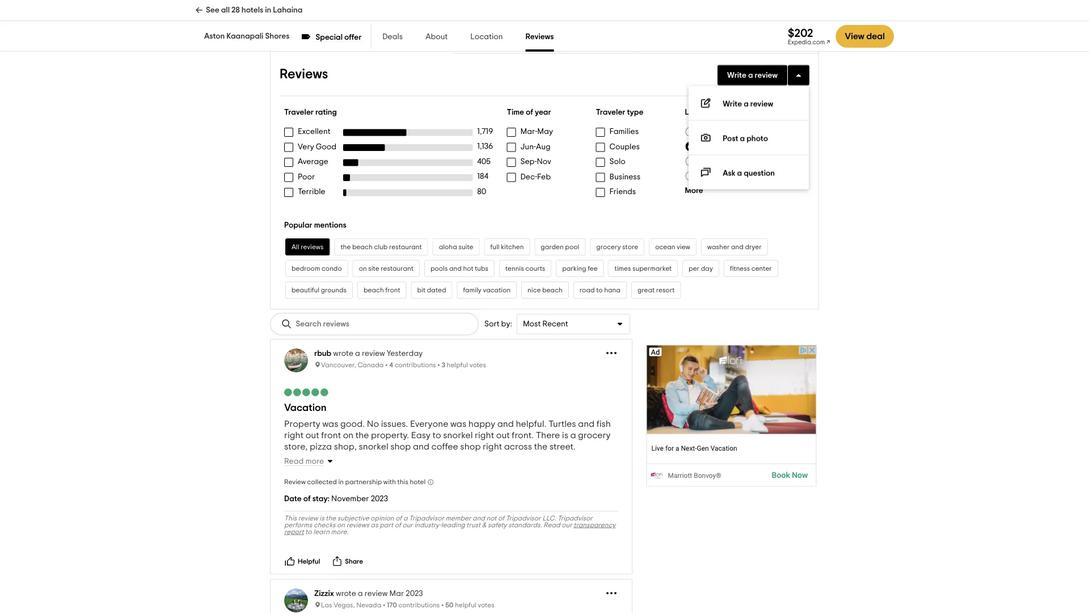 Task type: vqa. For each thing, say whether or not it's contained in the screenshot.
Report
yes



Task type: locate. For each thing, give the bounding box(es) containing it.
grocery left "store"
[[597, 244, 621, 250]]

1 vertical spatial votes
[[478, 602, 495, 609]]

family
[[463, 287, 482, 293]]

reviews
[[301, 244, 324, 250], [347, 522, 369, 528]]

0 horizontal spatial was
[[323, 420, 339, 429]]

and up front.
[[498, 420, 514, 429]]

the up to learn more.
[[326, 515, 336, 522]]

washer
[[708, 244, 730, 250]]

1 shop from the left
[[391, 442, 411, 451]]

1 horizontal spatial read
[[544, 522, 561, 528]]

1 horizontal spatial is
[[562, 431, 569, 440]]

grocery down fish
[[578, 431, 611, 440]]

1 vertical spatial read
[[544, 522, 561, 528]]

contributions down mar
[[399, 602, 440, 609]]

aston kaanapali shores
[[204, 32, 290, 40]]

was left "good."
[[323, 420, 339, 429]]

)
[[748, 142, 750, 150], [749, 172, 751, 180]]

to learn more.
[[304, 528, 349, 535]]

post a photo link
[[689, 121, 809, 155]]

read right standards. at the left of page
[[544, 522, 561, 528]]

1 vertical spatial )
[[749, 172, 751, 180]]

all inside button
[[292, 244, 299, 250]]

2 horizontal spatial (
[[751, 127, 753, 135]]

traveler up excellent
[[284, 108, 314, 116]]

0 horizontal spatial our
[[403, 522, 413, 528]]

kaanapali
[[227, 32, 264, 40]]

1 traveler from the left
[[284, 108, 314, 116]]

shop down happy
[[461, 442, 481, 451]]

0 vertical spatial is
[[562, 431, 569, 440]]

beach front button
[[358, 282, 407, 299]]

the up condo
[[341, 244, 351, 250]]

2 traveler from the left
[[596, 108, 626, 116]]

1 horizontal spatial all
[[699, 127, 708, 135]]

families
[[610, 128, 639, 136]]

1 horizontal spatial was
[[451, 420, 467, 429]]

our right llc.
[[562, 522, 573, 528]]

1 vertical spatial on
[[343, 431, 354, 440]]

2 vertical spatial on
[[337, 522, 345, 528]]

0 vertical spatial contributions
[[395, 362, 436, 369]]

november
[[332, 495, 369, 503]]

leading
[[442, 522, 465, 528]]

1 horizontal spatial our
[[562, 522, 573, 528]]

0 vertical spatial votes
[[470, 362, 486, 369]]

is up learn
[[320, 515, 324, 522]]

snorkel up the coffee
[[443, 431, 473, 440]]

1 vertical spatial helpful
[[455, 602, 477, 609]]

our
[[403, 522, 413, 528], [562, 522, 573, 528]]

2 was from the left
[[451, 420, 467, 429]]

washer and dryer
[[708, 244, 762, 250]]

1 horizontal spatial traveler
[[596, 108, 626, 116]]

helpful for rbub wrote a review yesterday
[[447, 362, 468, 369]]

1 tripadvisor from the left
[[409, 515, 444, 522]]

1 vertical spatial snorkel
[[359, 442, 389, 451]]

28
[[232, 6, 240, 14]]

front up pizza
[[321, 431, 341, 440]]

2 horizontal spatial to
[[597, 287, 603, 293]]

out up pizza
[[306, 431, 319, 440]]

day
[[701, 265, 713, 272]]

wrote for zizzix
[[336, 590, 356, 598]]

nice
[[528, 287, 541, 293]]

1 horizontal spatial (
[[738, 172, 740, 180]]

wrote for rbub
[[333, 350, 354, 358]]

reviews up traveler rating
[[280, 67, 328, 81]]

0 vertical spatial write a review
[[728, 71, 778, 79]]

bedroom condo
[[292, 265, 342, 272]]

helpful for zizzix wrote a review mar 2023
[[455, 602, 477, 609]]

grocery
[[597, 244, 621, 250], [578, 431, 611, 440]]

fee
[[588, 265, 598, 272]]

reviews right location
[[526, 33, 554, 41]]

garden pool button
[[535, 238, 586, 255]]

read
[[284, 458, 304, 465], [544, 522, 561, 528]]

2023 up opinion
[[371, 495, 388, 503]]

traveler type
[[596, 108, 644, 116]]

to down everyone
[[433, 431, 441, 440]]

all reviews
[[292, 244, 324, 250]]

restaurant right club
[[389, 244, 422, 250]]

advertisement region
[[647, 345, 817, 487]]

on up shop,
[[343, 431, 354, 440]]

1 horizontal spatial to
[[433, 431, 441, 440]]

shop down property.
[[391, 442, 411, 451]]

1 vertical spatial (
[[727, 142, 729, 150]]

zizzix
[[314, 590, 334, 598]]

0 vertical spatial snorkel
[[443, 431, 473, 440]]

0 horizontal spatial reviews
[[301, 244, 324, 250]]

to
[[597, 287, 603, 293], [433, 431, 441, 440], [306, 528, 312, 535]]

0 vertical spatial helpful
[[447, 362, 468, 369]]

reviews down "popular mentions"
[[301, 244, 324, 250]]

and inside this review is the subjective opinion of a tripadvisor member and not of tripadvisor llc. tripadvisor performs checks on reviews as part of our industry-leading trust & safety standards. read our
[[473, 515, 485, 522]]

0 vertical spatial wrote
[[333, 350, 354, 358]]

0 vertical spatial grocery
[[597, 244, 621, 250]]

1 horizontal spatial out
[[496, 431, 510, 440]]

1 vertical spatial front
[[321, 431, 341, 440]]

1 horizontal spatial snorkel
[[443, 431, 473, 440]]

aloha suite button
[[433, 238, 480, 255]]

in right hotels
[[265, 6, 272, 14]]

most
[[523, 320, 541, 328]]

write
[[728, 71, 747, 79], [723, 100, 743, 108]]

0 horizontal spatial traveler
[[284, 108, 314, 116]]

is up street.
[[562, 431, 569, 440]]

contributions down yesterday
[[395, 362, 436, 369]]

all up english
[[699, 127, 708, 135]]

1 vertical spatial reviews
[[347, 522, 369, 528]]

road
[[580, 287, 595, 293]]

grocery store button
[[591, 238, 645, 255]]

1 vertical spatial contributions
[[399, 602, 440, 609]]

helpful right 3
[[447, 362, 468, 369]]

1 vertical spatial write a review
[[723, 100, 774, 108]]

parking fee
[[563, 265, 598, 272]]

great resort button
[[632, 282, 681, 299]]

votes right 3
[[470, 362, 486, 369]]

) right "ask"
[[749, 172, 751, 180]]

) right "post" at the right top of the page
[[748, 142, 750, 150]]

votes right 50
[[478, 602, 495, 609]]

2 out from the left
[[496, 431, 510, 440]]

partnership
[[345, 479, 382, 485]]

parking
[[563, 265, 587, 272]]

hana
[[605, 287, 621, 293]]

not
[[487, 515, 497, 522]]

0 horizontal spatial (
[[727, 142, 729, 150]]

( for 3,447
[[727, 142, 729, 150]]

0 horizontal spatial 2023
[[371, 495, 388, 503]]

2023 right mar
[[406, 590, 423, 598]]

wrote right zizzix 'link'
[[336, 590, 356, 598]]

was left happy
[[451, 420, 467, 429]]

languages
[[710, 127, 748, 135]]

coffee
[[432, 442, 459, 451]]

hotels
[[242, 6, 264, 14]]

to inside property was good.  no issues.  everyone was happy and helpful.  turtles and fish right out front on the property.  easy to snorkel right out front.  there is a grocery store, pizza shop, snorkel shop and coffee shop right across the street.
[[433, 431, 441, 440]]

beach for nice
[[543, 287, 563, 293]]

time of year
[[507, 108, 552, 116]]

1 vertical spatial in
[[339, 479, 344, 485]]

beach right the 'nice'
[[543, 287, 563, 293]]

view deal
[[845, 32, 885, 41]]

transparency
[[574, 522, 616, 528]]

0 horizontal spatial in
[[265, 6, 272, 14]]

front down on site restaurant button
[[386, 287, 400, 293]]

aloha suite
[[439, 244, 474, 250]]

review inside this review is the subjective opinion of a tripadvisor member and not of tripadvisor llc. tripadvisor performs checks on reviews as part of our industry-leading trust & safety standards. read our
[[298, 515, 318, 522]]

pizza
[[310, 442, 332, 451]]

beach front
[[364, 287, 400, 293]]

dec-
[[521, 173, 538, 181]]

0 vertical spatial reviews
[[301, 244, 324, 250]]

grocery inside grocery store button
[[597, 244, 621, 250]]

snorkel down property.
[[359, 442, 389, 451]]

0 horizontal spatial read
[[284, 458, 304, 465]]

restaurant right site
[[381, 265, 414, 272]]

0 horizontal spatial front
[[321, 431, 341, 440]]

2 our from the left
[[562, 522, 573, 528]]

0 vertical spatial restaurant
[[389, 244, 422, 250]]

this review is the subjective opinion of a tripadvisor member and not of tripadvisor llc. tripadvisor performs checks on reviews as part of our industry-leading trust & safety standards. read our
[[284, 515, 593, 528]]

in up "date of stay: november 2023"
[[339, 479, 344, 485]]

aston
[[204, 32, 225, 40]]

japanese
[[699, 172, 736, 180]]

1 vertical spatial is
[[320, 515, 324, 522]]

1 vertical spatial to
[[433, 431, 441, 440]]

times supermarket button
[[609, 260, 678, 277]]

0 vertical spatial )
[[748, 142, 750, 150]]

our left industry-
[[403, 522, 413, 528]]

out up across
[[496, 431, 510, 440]]

great
[[638, 287, 655, 293]]

on inside on site restaurant button
[[359, 265, 367, 272]]

1 vertical spatial all
[[292, 244, 299, 250]]

1 vertical spatial grocery
[[578, 431, 611, 440]]

aloha
[[439, 244, 457, 250]]

wrote right rbub
[[333, 350, 354, 358]]

votes for wrote a review yesterday
[[470, 362, 486, 369]]

pool
[[566, 244, 580, 250]]

0 horizontal spatial is
[[320, 515, 324, 522]]

a inside "link"
[[741, 135, 745, 143]]

read down store, on the bottom
[[284, 458, 304, 465]]

reviews inside button
[[301, 244, 324, 250]]

couples
[[610, 143, 640, 151]]

performs
[[284, 522, 312, 528]]

reviews inside this review is the subjective opinion of a tripadvisor member and not of tripadvisor llc. tripadvisor performs checks on reviews as part of our industry-leading trust & safety standards. read our
[[347, 522, 369, 528]]

all down popular
[[292, 244, 299, 250]]

0 vertical spatial front
[[386, 287, 400, 293]]

0 vertical spatial all
[[699, 127, 708, 135]]

0 horizontal spatial all
[[292, 244, 299, 250]]

1 horizontal spatial 2023
[[406, 590, 423, 598]]

4
[[390, 362, 393, 369]]

traveler up families
[[596, 108, 626, 116]]

2 vertical spatial (
[[738, 172, 740, 180]]

on left site
[[359, 265, 367, 272]]

3,524
[[753, 127, 771, 135]]

1 horizontal spatial shop
[[461, 442, 481, 451]]

1 vertical spatial write a review link
[[689, 86, 809, 121]]

language
[[685, 108, 722, 116]]

all for all reviews
[[292, 244, 299, 250]]

0 horizontal spatial tripadvisor
[[409, 515, 444, 522]]

beach
[[352, 244, 373, 250], [364, 287, 384, 293], [543, 287, 563, 293]]

1 vertical spatial wrote
[[336, 590, 356, 598]]

2 vertical spatial to
[[306, 528, 312, 535]]

reviews down 3523
[[348, 35, 376, 43]]

1 was from the left
[[323, 420, 339, 429]]

to left learn
[[306, 528, 312, 535]]

0 horizontal spatial shop
[[391, 442, 411, 451]]

1 out from the left
[[306, 431, 319, 440]]

0 vertical spatial on
[[359, 265, 367, 272]]

road to hana button
[[574, 282, 627, 299]]

1 horizontal spatial front
[[386, 287, 400, 293]]

popular
[[284, 221, 313, 229]]

safety
[[488, 522, 507, 528]]

garden pool
[[541, 244, 580, 250]]

beach left club
[[352, 244, 373, 250]]

grocery inside property was good.  no issues.  everyone was happy and helpful.  turtles and fish right out front on the property.  easy to snorkel right out front.  there is a grocery store, pizza shop, snorkel shop and coffee shop right across the street.
[[578, 431, 611, 440]]

0 horizontal spatial out
[[306, 431, 319, 440]]

contributions for rbub wrote a review yesterday
[[395, 362, 436, 369]]

helpful right 50
[[455, 602, 477, 609]]

1 horizontal spatial tripadvisor
[[506, 515, 541, 522]]

beach down site
[[364, 287, 384, 293]]

0 vertical spatial 2023
[[371, 495, 388, 503]]

0 vertical spatial read
[[284, 458, 304, 465]]

subjective
[[338, 515, 369, 522]]

1 horizontal spatial reviews
[[347, 522, 369, 528]]

and left not
[[473, 515, 485, 522]]

reviews left the as
[[347, 522, 369, 528]]

to right road
[[597, 287, 603, 293]]

0 vertical spatial to
[[597, 287, 603, 293]]

2 horizontal spatial tripadvisor
[[558, 515, 593, 522]]

grocery store
[[597, 244, 639, 250]]

lahaina
[[273, 6, 303, 14]]

and left dryer
[[732, 244, 744, 250]]

is inside property was good.  no issues.  everyone was happy and helpful.  turtles and fish right out front on the property.  easy to snorkel right out front.  there is a grocery store, pizza shop, snorkel shop and coffee shop right across the street.
[[562, 431, 569, 440]]

0 horizontal spatial snorkel
[[359, 442, 389, 451]]

q+a
[[537, 35, 553, 43]]

all
[[699, 127, 708, 135], [292, 244, 299, 250]]

see all 28 hotels in lahaina
[[206, 6, 303, 14]]

across
[[504, 442, 532, 451]]

$202
[[788, 28, 814, 39]]

on right checks
[[337, 522, 345, 528]]

deal
[[867, 32, 885, 41]]

family vacation
[[463, 287, 511, 293]]

kitchen
[[501, 244, 524, 250]]



Task type: describe. For each thing, give the bounding box(es) containing it.
and left hot
[[450, 265, 462, 272]]

read more
[[284, 458, 324, 465]]

traveler for traveler type
[[596, 108, 626, 116]]

2 horizontal spatial reviews
[[526, 33, 554, 41]]

0 horizontal spatial to
[[306, 528, 312, 535]]

50
[[446, 602, 454, 609]]

1 vertical spatial 2023
[[406, 590, 423, 598]]

search image
[[281, 318, 293, 330]]

easy
[[411, 431, 431, 440]]

this
[[284, 515, 297, 522]]

fish
[[597, 420, 611, 429]]

sort
[[485, 320, 500, 328]]

and left fish
[[578, 420, 595, 429]]

3,447
[[729, 142, 748, 150]]

1 vertical spatial write
[[723, 100, 743, 108]]

2 tripadvisor from the left
[[506, 515, 541, 522]]

hot
[[463, 265, 474, 272]]

recent
[[543, 320, 569, 328]]

good
[[316, 143, 337, 151]]

1 our from the left
[[403, 522, 413, 528]]

bit
[[418, 287, 426, 293]]

rbub link
[[314, 350, 332, 358]]

front inside property was good.  no issues.  everyone was happy and helpful.  turtles and fish right out front on the property.  easy to snorkel right out front.  there is a grocery store, pizza shop, snorkel shop and coffee shop right across the street.
[[321, 431, 341, 440]]

0 horizontal spatial reviews
[[280, 67, 328, 81]]

front inside button
[[386, 287, 400, 293]]

times supermarket
[[615, 265, 672, 272]]

english
[[699, 142, 725, 150]]

3523 reviews
[[348, 23, 376, 43]]

more
[[685, 186, 704, 194]]

on inside this review is the subjective opinion of a tripadvisor member and not of tripadvisor llc. tripadvisor performs checks on reviews as part of our industry-leading trust & safety standards. read our
[[337, 522, 345, 528]]

aug
[[536, 143, 551, 151]]

on inside property was good.  no issues.  everyone was happy and helpful.  turtles and fish right out front on the property.  easy to snorkel right out front.  there is a grocery store, pizza shop, snorkel shop and coffee shop right across the street.
[[343, 431, 354, 440]]

grounds
[[321, 287, 347, 293]]

0 vertical spatial write
[[728, 71, 747, 79]]

contributions for zizzix wrote a review mar 2023
[[399, 602, 440, 609]]

helpful.
[[516, 420, 547, 429]]

ocean
[[656, 244, 676, 250]]

1,719
[[478, 127, 493, 135]]

expedia.com
[[788, 39, 826, 45]]

beautiful
[[292, 287, 320, 293]]

rbub wrote a review yesterday
[[314, 350, 423, 358]]

is inside this review is the subjective opinion of a tripadvisor member and not of tripadvisor llc. tripadvisor performs checks on reviews as part of our industry-leading trust & safety standards. read our
[[320, 515, 324, 522]]

view
[[677, 244, 691, 250]]

read inside this review is the subjective opinion of a tripadvisor member and not of tripadvisor llc. tripadvisor performs checks on reviews as part of our industry-leading trust & safety standards. read our
[[544, 522, 561, 528]]

bedroom
[[292, 265, 320, 272]]

condo
[[322, 265, 342, 272]]

0 vertical spatial (
[[751, 127, 753, 135]]

hotel
[[410, 479, 426, 485]]

3 tripadvisor from the left
[[558, 515, 593, 522]]

good.
[[341, 420, 365, 429]]

as
[[371, 522, 378, 528]]

per
[[689, 265, 700, 272]]

1 vertical spatial restaurant
[[381, 265, 414, 272]]

more
[[306, 458, 324, 465]]

llc.
[[543, 515, 556, 522]]

1 horizontal spatial in
[[339, 479, 344, 485]]

) for japanese ( 36 )
[[749, 172, 751, 180]]

year
[[535, 108, 552, 116]]

member
[[446, 515, 471, 522]]

ocean view
[[656, 244, 691, 250]]

ocean view button
[[649, 238, 697, 255]]

Search search field
[[296, 319, 379, 329]]

votes for wrote a review mar 2023
[[478, 602, 495, 609]]

nice beach
[[528, 287, 563, 293]]

full kitchen
[[491, 244, 524, 250]]

property.
[[371, 431, 409, 440]]

rating
[[316, 108, 337, 116]]

0 vertical spatial write a review link
[[718, 65, 788, 85]]

terrible
[[298, 188, 326, 196]]

a inside property was good.  no issues.  everyone was happy and helpful.  turtles and fish right out front on the property.  easy to snorkel right out front.  there is a grocery store, pizza shop, snorkel shop and coffee shop right across the street.
[[571, 431, 576, 440]]

more.
[[331, 528, 349, 535]]

the inside this review is the subjective opinion of a tripadvisor member and not of tripadvisor llc. tripadvisor performs checks on reviews as part of our industry-leading trust & safety standards. read our
[[326, 515, 336, 522]]

the inside button
[[341, 244, 351, 250]]

by:
[[502, 320, 512, 328]]

pools and hot tubs
[[431, 265, 489, 272]]

and down easy on the bottom
[[413, 442, 430, 451]]

1,136
[[478, 142, 494, 150]]

special
[[316, 33, 343, 41]]

the down "good."
[[356, 431, 369, 440]]

standards.
[[509, 522, 542, 528]]

there
[[536, 431, 560, 440]]

transparency report
[[284, 522, 616, 535]]

0 vertical spatial in
[[265, 6, 272, 14]]

suite
[[459, 244, 474, 250]]

pools and hot tubs button
[[425, 260, 495, 277]]

tubs
[[475, 265, 489, 272]]

trust
[[467, 522, 481, 528]]

3523
[[351, 23, 373, 34]]

1 horizontal spatial reviews
[[348, 35, 376, 43]]

time
[[507, 108, 525, 116]]

to inside road to hana button
[[597, 287, 603, 293]]

club
[[374, 244, 388, 250]]

a inside this review is the subjective opinion of a tripadvisor member and not of tripadvisor llc. tripadvisor performs checks on reviews as part of our industry-leading trust & safety standards. read our
[[404, 515, 408, 522]]

everyone
[[410, 420, 449, 429]]

traveler for traveler rating
[[284, 108, 314, 116]]

resort
[[657, 287, 675, 293]]

all languages ( 3,524
[[699, 127, 771, 135]]

shop,
[[334, 442, 357, 451]]

all for all languages ( 3,524
[[699, 127, 708, 135]]

3
[[442, 362, 446, 369]]

location
[[471, 33, 503, 41]]

beautiful grounds
[[292, 287, 347, 293]]

excellent
[[298, 128, 331, 136]]

the down there
[[534, 442, 548, 451]]

the beach club restaurant button
[[335, 238, 428, 255]]

bit dated
[[418, 287, 446, 293]]

ask a question
[[723, 169, 775, 177]]

ask
[[723, 169, 736, 177]]

store
[[623, 244, 639, 250]]

159
[[537, 23, 552, 34]]

date of stay: november 2023
[[284, 495, 388, 503]]

2 shop from the left
[[461, 442, 481, 451]]

see all 28 hotels in lahaina link
[[195, 0, 303, 20]]

) for english ( 3,447 )
[[748, 142, 750, 150]]

type
[[628, 108, 644, 116]]

japanese ( 36 )
[[699, 172, 751, 180]]

learn
[[313, 528, 330, 535]]

store,
[[284, 442, 308, 451]]

beach for the
[[352, 244, 373, 250]]

vacation
[[483, 287, 511, 293]]

the beach club restaurant
[[341, 244, 422, 250]]

( for 36
[[738, 172, 740, 180]]

washer and dryer button
[[701, 238, 768, 255]]

dec-feb
[[521, 173, 551, 181]]

shores
[[265, 32, 290, 40]]

mar-
[[521, 128, 538, 136]]



